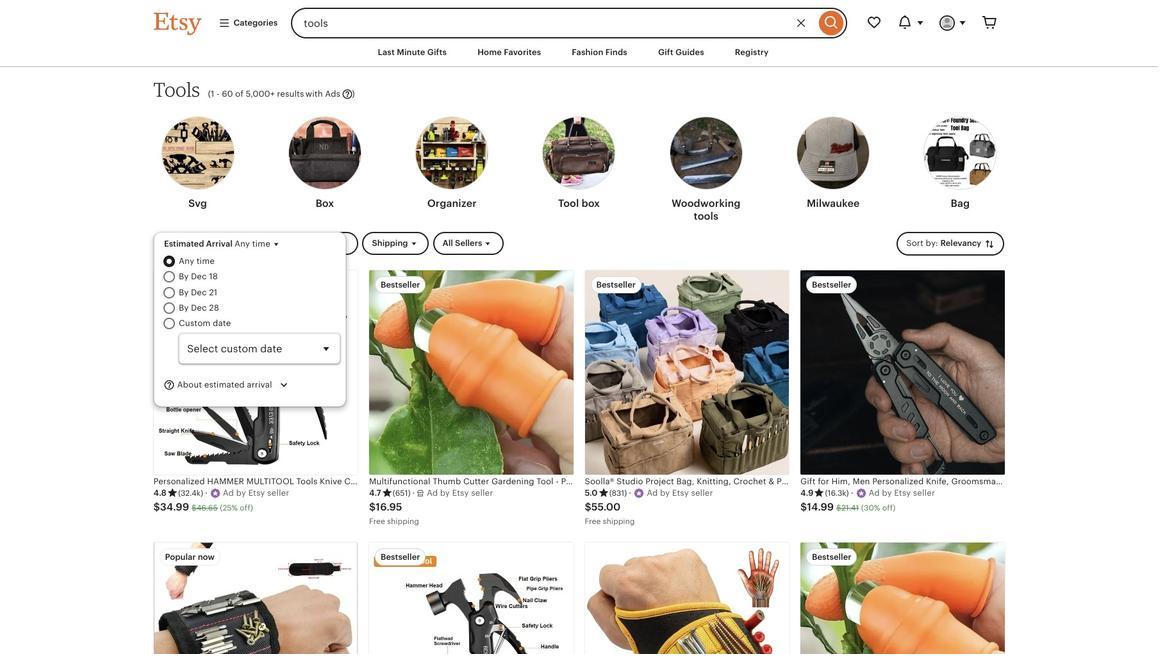 Task type: describe. For each thing, give the bounding box(es) containing it.
$ 14.99 $ 21.41 (30% off)
[[801, 501, 896, 514]]

finds
[[606, 47, 627, 57]]

any time link
[[179, 256, 340, 267]]

free for 55.00
[[585, 517, 601, 526]]

1
[[211, 89, 214, 99]]

all sellers button
[[433, 232, 503, 255]]

by dec 21 link
[[179, 287, 340, 298]]

off) for 34.99
[[240, 504, 253, 513]]

popular
[[165, 552, 196, 562]]

4.8
[[154, 488, 167, 498]]

svg
[[188, 198, 207, 210]]

1 dec from the top
[[191, 272, 207, 282]]

(16.3k)
[[825, 489, 849, 498]]

box link
[[288, 113, 361, 215]]

3 dec from the top
[[191, 303, 207, 313]]

last minute gifts link
[[368, 41, 456, 64]]

woodworking tools
[[672, 198, 741, 223]]

multifunctional thumb cutter gardening tool - prune, cut, pick, and separate veggies with ease!
[[369, 477, 762, 486]]

46.65
[[197, 504, 218, 513]]

bag link
[[924, 113, 997, 215]]

home
[[478, 47, 502, 57]]

about
[[177, 380, 202, 390]]

woodworking
[[672, 198, 741, 210]]

bestseller for 4.8
[[165, 280, 204, 290]]

(32.4k)
[[178, 489, 203, 498]]

estimated
[[164, 239, 204, 249]]

21.41
[[841, 504, 859, 513]]

21
[[209, 287, 217, 297]]

ads
[[325, 89, 340, 99]]

arrival
[[206, 239, 233, 249]]

bag
[[951, 198, 970, 210]]

results
[[277, 89, 304, 99]]

seller for 4.8
[[267, 488, 289, 498]]

4.7
[[369, 488, 381, 498]]

(25%
[[220, 504, 238, 513]]

gift
[[658, 47, 673, 57]]

etsy for 5.0
[[672, 488, 689, 498]]

5.0
[[585, 488, 598, 498]]

· for 4.9
[[851, 488, 853, 498]]

milwaukee
[[807, 198, 860, 210]]

custom date
[[179, 318, 231, 328]]

$ for 14.99
[[801, 501, 807, 514]]

bestseller for 4.9
[[812, 280, 851, 290]]

organizer link
[[415, 113, 488, 215]]

organizer
[[427, 198, 477, 210]]

1 horizontal spatial multifunctional thumb cutter gardening tool - prune, cut, pick, and separate veggies with ease! image
[[801, 543, 1005, 654]]

etsy for 4.7
[[452, 488, 469, 498]]

a for 5.0
[[647, 488, 653, 498]]

free for 16.95
[[369, 517, 385, 526]]

sellers
[[455, 239, 482, 248]]

tool box
[[558, 198, 600, 210]]

18
[[209, 272, 218, 282]]

shipping for 16.95
[[387, 517, 419, 526]]

0 vertical spatial -
[[217, 89, 220, 99]]

55.00
[[591, 501, 621, 514]]

all
[[443, 239, 453, 248]]

4.9
[[801, 488, 814, 498]]

categories
[[234, 18, 278, 27]]

· for 4.7
[[412, 488, 415, 498]]

(831)
[[609, 489, 627, 498]]

Search for anything text field
[[291, 8, 816, 38]]

( 1 - 60 of 5,000+ results
[[208, 89, 304, 99]]

seller for 5.0
[[691, 488, 713, 498]]

gift for him, men personalized knife, groomsman gift, wedding, best man, engraved name,text, pliers, carabiner, multi tool, idea from her image
[[801, 271, 1005, 475]]

guides
[[676, 47, 704, 57]]

d for 4.7
[[432, 488, 438, 498]]

seller for 4.7
[[471, 488, 493, 498]]

minute
[[397, 47, 425, 57]]

d for 4.9
[[874, 488, 880, 498]]

b for 4.9
[[882, 488, 888, 498]]

1 horizontal spatial with
[[721, 477, 739, 486]]

$ inside $ 34.99 $ 46.65 (25% off)
[[192, 504, 197, 513]]

b for 5.0
[[660, 488, 666, 498]]

shipping for 55.00
[[603, 517, 635, 526]]

fashion finds link
[[562, 41, 637, 64]]

date
[[213, 318, 231, 328]]

fashion
[[572, 47, 603, 57]]

y for 4.8
[[241, 488, 246, 498]]

pick,
[[609, 477, 628, 486]]

menu bar containing last minute gifts
[[130, 38, 1028, 67]]

all sellers
[[443, 239, 482, 248]]

0 vertical spatial tool
[[558, 198, 579, 210]]

a for 4.8
[[223, 488, 229, 498]]

any inside any time by dec 18 by dec 21 by dec 28
[[179, 256, 194, 266]]

with ads
[[305, 89, 340, 99]]

(
[[208, 89, 211, 99]]

fashion finds
[[572, 47, 627, 57]]

multifunctional
[[369, 477, 430, 486]]

· for 5.0
[[629, 488, 631, 498]]

woodworking tools link
[[670, 113, 743, 228]]

etsy for 4.8
[[248, 488, 265, 498]]

a d b y etsy seller for 4.9
[[869, 488, 935, 498]]

0 horizontal spatial personalized hammer multitool tools knive custom engraved christmas gifts for him dad son boyfriend gift for men groomsmen camping  fishing image
[[154, 271, 358, 475]]

0 vertical spatial multifunctional thumb cutter gardening tool - prune, cut, pick, and separate veggies with ease! image
[[369, 271, 573, 475]]

binyatools magnetic wristband tool with super strong magnets holds screws nails, drill bit, wrist support design, gift handyman electricians image
[[585, 543, 789, 654]]

home favorites link
[[468, 41, 551, 64]]

y for 5.0
[[665, 488, 670, 498]]

$ 16.95 free shipping
[[369, 501, 419, 526]]

a for 4.9
[[869, 488, 875, 498]]

off) for 14.99
[[882, 504, 896, 513]]

2 by from the top
[[179, 287, 189, 297]]

1 by from the top
[[179, 272, 189, 282]]

(651)
[[393, 489, 410, 498]]

60
[[222, 89, 233, 99]]

d for 5.0
[[652, 488, 658, 498]]



Task type: locate. For each thing, give the bounding box(es) containing it.
off) right (30%
[[882, 504, 896, 513]]

of
[[235, 89, 244, 99]]

thumb
[[433, 477, 461, 486]]

sort by: relevancy
[[906, 239, 984, 248]]

1 horizontal spatial time
[[252, 239, 270, 249]]

$ 34.99 $ 46.65 (25% off)
[[154, 501, 253, 514]]

16.95
[[376, 501, 402, 514]]

2 a from the left
[[427, 488, 433, 498]]

d up (30%
[[874, 488, 880, 498]]

estimated arrival any time
[[164, 239, 270, 249]]

menu bar
[[130, 38, 1028, 67]]

0 horizontal spatial tool
[[537, 477, 554, 486]]

tool box link
[[543, 113, 616, 215]]

registry link
[[725, 41, 778, 64]]

and
[[630, 477, 646, 486]]

a d b y etsy seller for 4.8
[[223, 488, 289, 498]]

- right 1
[[217, 89, 220, 99]]

tool left prune,
[[537, 477, 554, 486]]

1 etsy from the left
[[248, 488, 265, 498]]

now
[[198, 552, 215, 562]]

0 vertical spatial dec
[[191, 272, 207, 282]]

0 horizontal spatial multifunctional thumb cutter gardening tool - prune, cut, pick, and separate veggies with ease! image
[[369, 271, 573, 475]]

sort
[[906, 239, 924, 248]]

bestseller for 4.7
[[381, 280, 420, 290]]

b for 4.7
[[440, 488, 446, 498]]

etsy up $ 34.99 $ 46.65 (25% off)
[[248, 488, 265, 498]]

off) right (25%
[[240, 504, 253, 513]]

a for 4.7
[[427, 488, 433, 498]]

a down separate
[[647, 488, 653, 498]]

y
[[241, 488, 246, 498], [445, 488, 450, 498], [665, 488, 670, 498], [887, 488, 892, 498]]

y for 4.7
[[445, 488, 450, 498]]

2 shipping from the left
[[603, 517, 635, 526]]

shipping down 55.00
[[603, 517, 635, 526]]

free inside the $ 55.00 free shipping
[[585, 517, 601, 526]]

$ down 4.7 in the left of the page
[[369, 501, 376, 514]]

0 vertical spatial any
[[235, 239, 250, 249]]

0 horizontal spatial free
[[369, 517, 385, 526]]

a d b y etsy seller down thumb
[[427, 488, 493, 498]]

about estimated arrival button
[[163, 372, 301, 399]]

off) inside $ 14.99 $ 21.41 (30% off)
[[882, 504, 896, 513]]

· for 4.8
[[205, 488, 208, 498]]

$ for 55.00
[[585, 501, 591, 514]]

a up (25%
[[223, 488, 229, 498]]

y down thumb
[[445, 488, 450, 498]]

men's diy gadget wristband magnetic multi-tool perfect christmas gift, 21st or 18th birthday gift, xmas, for him, man gift, stocking filler image
[[154, 543, 358, 654]]

registry
[[735, 47, 769, 57]]

3 b from the left
[[660, 488, 666, 498]]

prune,
[[561, 477, 587, 486]]

popular now
[[165, 552, 215, 562]]

shipping
[[387, 517, 419, 526], [603, 517, 635, 526]]

categories banner
[[130, 0, 1028, 38]]

with left ads
[[305, 89, 323, 99]]

y for 4.9
[[887, 488, 892, 498]]

a
[[223, 488, 229, 498], [427, 488, 433, 498], [647, 488, 653, 498], [869, 488, 875, 498]]

0 horizontal spatial any
[[179, 256, 194, 266]]

3 y from the left
[[665, 488, 670, 498]]

last
[[378, 47, 395, 57]]

1 vertical spatial tool
[[537, 477, 554, 486]]

milwaukee link
[[797, 113, 870, 215]]

a up (30%
[[869, 488, 875, 498]]

$
[[154, 501, 160, 514], [369, 501, 376, 514], [585, 501, 591, 514], [801, 501, 807, 514], [192, 504, 197, 513], [836, 504, 841, 513]]

a d b y etsy seller for 4.7
[[427, 488, 493, 498]]

d down separate
[[652, 488, 658, 498]]

28
[[209, 303, 219, 313]]

$ down 5.0
[[585, 501, 591, 514]]

$ down (16.3k)
[[836, 504, 841, 513]]

sort by: relevancy image
[[984, 238, 995, 250]]

b up $ 14.99 $ 21.41 (30% off)
[[882, 488, 888, 498]]

· right (651) at the left bottom
[[412, 488, 415, 498]]

2 seller from the left
[[471, 488, 493, 498]]

dec left 28
[[191, 303, 207, 313]]

soolla® studio project bag, knitting, crochet & pottery tool bag, needle and sewing project organizer, artist gift, craft bag christmas gift image
[[585, 271, 789, 475]]

relevancy
[[941, 239, 981, 248]]

2 a d b y etsy seller from the left
[[427, 488, 493, 498]]

4 d from the left
[[874, 488, 880, 498]]

$ inside the $ 55.00 free shipping
[[585, 501, 591, 514]]

2 off) from the left
[[882, 504, 896, 513]]

1 y from the left
[[241, 488, 246, 498]]

1 horizontal spatial free
[[585, 517, 601, 526]]

1 vertical spatial -
[[556, 477, 559, 486]]

None search field
[[291, 8, 847, 38]]

etsy up $ 14.99 $ 21.41 (30% off)
[[894, 488, 911, 498]]

etsy for 4.9
[[894, 488, 911, 498]]

1 vertical spatial with
[[721, 477, 739, 486]]

time inside any time by dec 18 by dec 21 by dec 28
[[197, 256, 215, 266]]

select an estimated delivery date option group
[[163, 256, 340, 364]]

personalized hammer multitool tools knive custom engraved christmas gifts for him dad son boyfriend gift for men groomsmen camping  fishing image
[[154, 271, 358, 475], [369, 543, 573, 654]]

a d b y etsy seller up (30%
[[869, 488, 935, 498]]

$ inside $ 14.99 $ 21.41 (30% off)
[[836, 504, 841, 513]]

$ down 4.8
[[154, 501, 160, 514]]

1 horizontal spatial any
[[235, 239, 250, 249]]

gift guides link
[[649, 41, 714, 64]]

time up 18
[[197, 256, 215, 266]]

1 vertical spatial any
[[179, 256, 194, 266]]

1 free from the left
[[369, 517, 385, 526]]

4 b from the left
[[882, 488, 888, 498]]

b for 4.8
[[236, 488, 242, 498]]

last minute gifts
[[378, 47, 447, 57]]

separate
[[648, 477, 684, 486]]

none search field inside categories banner
[[291, 8, 847, 38]]

2 dec from the top
[[191, 287, 207, 297]]

with
[[305, 89, 323, 99], [721, 477, 739, 486]]

2 free from the left
[[585, 517, 601, 526]]

1 vertical spatial personalized hammer multitool tools knive custom engraved christmas gifts for him dad son boyfriend gift for men groomsmen camping  fishing image
[[369, 543, 573, 654]]

gift guides
[[658, 47, 704, 57]]

arrival
[[247, 380, 272, 390]]

b down thumb
[[440, 488, 446, 498]]

dec left 18
[[191, 272, 207, 282]]

dec left 21
[[191, 287, 207, 297]]

etsy down separate
[[672, 488, 689, 498]]

0 vertical spatial by
[[179, 272, 189, 282]]

1 shipping from the left
[[387, 517, 419, 526]]

shipping inside $ 16.95 free shipping
[[387, 517, 419, 526]]

(30%
[[861, 504, 880, 513]]

)
[[352, 89, 355, 99]]

3 by from the top
[[179, 303, 189, 313]]

3 d from the left
[[652, 488, 658, 498]]

2 · from the left
[[412, 488, 415, 498]]

d for 4.8
[[229, 488, 234, 498]]

0 horizontal spatial off)
[[240, 504, 253, 513]]

4 a d b y etsy seller from the left
[[869, 488, 935, 498]]

y up $ 34.99 $ 46.65 (25% off)
[[241, 488, 246, 498]]

any down the estimated
[[179, 256, 194, 266]]

estimated
[[204, 380, 245, 390]]

· up $ 14.99 $ 21.41 (30% off)
[[851, 488, 853, 498]]

$ for 34.99
[[154, 501, 160, 514]]

bestseller for 5.0
[[596, 280, 636, 290]]

time
[[252, 239, 270, 249], [197, 256, 215, 266]]

1 vertical spatial by
[[179, 287, 189, 297]]

2 etsy from the left
[[452, 488, 469, 498]]

4 etsy from the left
[[894, 488, 911, 498]]

box
[[582, 198, 600, 210]]

1 horizontal spatial tool
[[558, 198, 579, 210]]

1 · from the left
[[205, 488, 208, 498]]

any right arrival
[[235, 239, 250, 249]]

0 vertical spatial personalized hammer multitool tools knive custom engraved christmas gifts for him dad son boyfriend gift for men groomsmen camping  fishing image
[[154, 271, 358, 475]]

$ down (32.4k)
[[192, 504, 197, 513]]

d down thumb
[[432, 488, 438, 498]]

1 seller from the left
[[267, 488, 289, 498]]

free down 55.00
[[585, 517, 601, 526]]

1 d from the left
[[229, 488, 234, 498]]

2 vertical spatial dec
[[191, 303, 207, 313]]

y up $ 14.99 $ 21.41 (30% off)
[[887, 488, 892, 498]]

cut,
[[589, 477, 606, 486]]

14.99
[[807, 501, 834, 514]]

5,000+
[[246, 89, 275, 99]]

seller for 4.9
[[913, 488, 935, 498]]

1 horizontal spatial -
[[556, 477, 559, 486]]

0 vertical spatial with
[[305, 89, 323, 99]]

- left prune,
[[556, 477, 559, 486]]

0 horizontal spatial with
[[305, 89, 323, 99]]

2 y from the left
[[445, 488, 450, 498]]

off) inside $ 34.99 $ 46.65 (25% off)
[[240, 504, 253, 513]]

3 seller from the left
[[691, 488, 713, 498]]

b down separate
[[660, 488, 666, 498]]

svg link
[[161, 113, 234, 215]]

1 horizontal spatial shipping
[[603, 517, 635, 526]]

1 a from the left
[[223, 488, 229, 498]]

$ 55.00 free shipping
[[585, 501, 635, 526]]

categories button
[[209, 11, 287, 35]]

0 vertical spatial time
[[252, 239, 270, 249]]

$ down the 4.9
[[801, 501, 807, 514]]

custom
[[179, 318, 211, 328]]

etsy down thumb
[[452, 488, 469, 498]]

veggies
[[687, 477, 719, 486]]

1 b from the left
[[236, 488, 242, 498]]

free down 16.95 on the bottom
[[369, 517, 385, 526]]

·
[[205, 488, 208, 498], [412, 488, 415, 498], [629, 488, 631, 498], [851, 488, 853, 498]]

0 horizontal spatial time
[[197, 256, 215, 266]]

4 · from the left
[[851, 488, 853, 498]]

a d b y etsy seller up (25%
[[223, 488, 289, 498]]

about estimated arrival
[[175, 380, 272, 390]]

by left 18
[[179, 272, 189, 282]]

box
[[316, 198, 334, 210]]

by dec 18 link
[[179, 271, 340, 283]]

1 vertical spatial dec
[[191, 287, 207, 297]]

with left ease!
[[721, 477, 739, 486]]

ease!
[[741, 477, 762, 486]]

tool left box in the top of the page
[[558, 198, 579, 210]]

3 · from the left
[[629, 488, 631, 498]]

gifts
[[427, 47, 447, 57]]

1 vertical spatial time
[[197, 256, 215, 266]]

4 seller from the left
[[913, 488, 935, 498]]

multifunctional thumb cutter gardening tool - prune, cut, pick, and separate veggies with ease! image
[[369, 271, 573, 475], [801, 543, 1005, 654]]

a d b y etsy seller down separate
[[647, 488, 713, 498]]

free inside $ 16.95 free shipping
[[369, 517, 385, 526]]

1 horizontal spatial personalized hammer multitool tools knive custom engraved christmas gifts for him dad son boyfriend gift for men groomsmen camping  fishing image
[[369, 543, 573, 654]]

time up any time link on the left
[[252, 239, 270, 249]]

b up (25%
[[236, 488, 242, 498]]

0 horizontal spatial -
[[217, 89, 220, 99]]

1 horizontal spatial off)
[[882, 504, 896, 513]]

4 a from the left
[[869, 488, 875, 498]]

d up (25%
[[229, 488, 234, 498]]

3 etsy from the left
[[672, 488, 689, 498]]

shipping down 16.95 on the bottom
[[387, 517, 419, 526]]

tools
[[694, 210, 718, 223]]

a d b y etsy seller
[[223, 488, 289, 498], [427, 488, 493, 498], [647, 488, 713, 498], [869, 488, 935, 498]]

2 vertical spatial by
[[179, 303, 189, 313]]

seller
[[267, 488, 289, 498], [471, 488, 493, 498], [691, 488, 713, 498], [913, 488, 935, 498]]

by left 21
[[179, 287, 189, 297]]

2 d from the left
[[432, 488, 438, 498]]

1 off) from the left
[[240, 504, 253, 513]]

cutter
[[463, 477, 489, 486]]

by dec 28 link
[[179, 302, 340, 314]]

1 vertical spatial multifunctional thumb cutter gardening tool - prune, cut, pick, and separate veggies with ease! image
[[801, 543, 1005, 654]]

any time by dec 18 by dec 21 by dec 28
[[179, 256, 219, 313]]

3 a d b y etsy seller from the left
[[647, 488, 713, 498]]

off)
[[240, 504, 253, 513], [882, 504, 896, 513]]

favorites
[[504, 47, 541, 57]]

2 b from the left
[[440, 488, 446, 498]]

a d b y etsy seller for 5.0
[[647, 488, 713, 498]]

$ for 16.95
[[369, 501, 376, 514]]

$ inside $ 16.95 free shipping
[[369, 501, 376, 514]]

3 a from the left
[[647, 488, 653, 498]]

tool
[[558, 198, 579, 210], [537, 477, 554, 486]]

bestseller
[[165, 280, 204, 290], [381, 280, 420, 290], [596, 280, 636, 290], [812, 280, 851, 290], [381, 552, 420, 562], [812, 552, 851, 562]]

0 horizontal spatial shipping
[[387, 517, 419, 526]]

shipping button
[[362, 232, 429, 255]]

by up 'custom'
[[179, 303, 189, 313]]

by:
[[926, 239, 938, 248]]

y down separate
[[665, 488, 670, 498]]

· right (831)
[[629, 488, 631, 498]]

gardening
[[492, 477, 534, 486]]

1 a d b y etsy seller from the left
[[223, 488, 289, 498]]

a right (651) at the left bottom
[[427, 488, 433, 498]]

shipping
[[372, 239, 408, 248]]

34.99
[[160, 501, 189, 514]]

4 y from the left
[[887, 488, 892, 498]]

home favorites
[[478, 47, 541, 57]]

dec
[[191, 272, 207, 282], [191, 287, 207, 297], [191, 303, 207, 313]]

shipping inside the $ 55.00 free shipping
[[603, 517, 635, 526]]

tools
[[154, 78, 200, 101]]

· up $ 34.99 $ 46.65 (25% off)
[[205, 488, 208, 498]]



Task type: vqa. For each thing, say whether or not it's contained in the screenshot.
first · from right
yes



